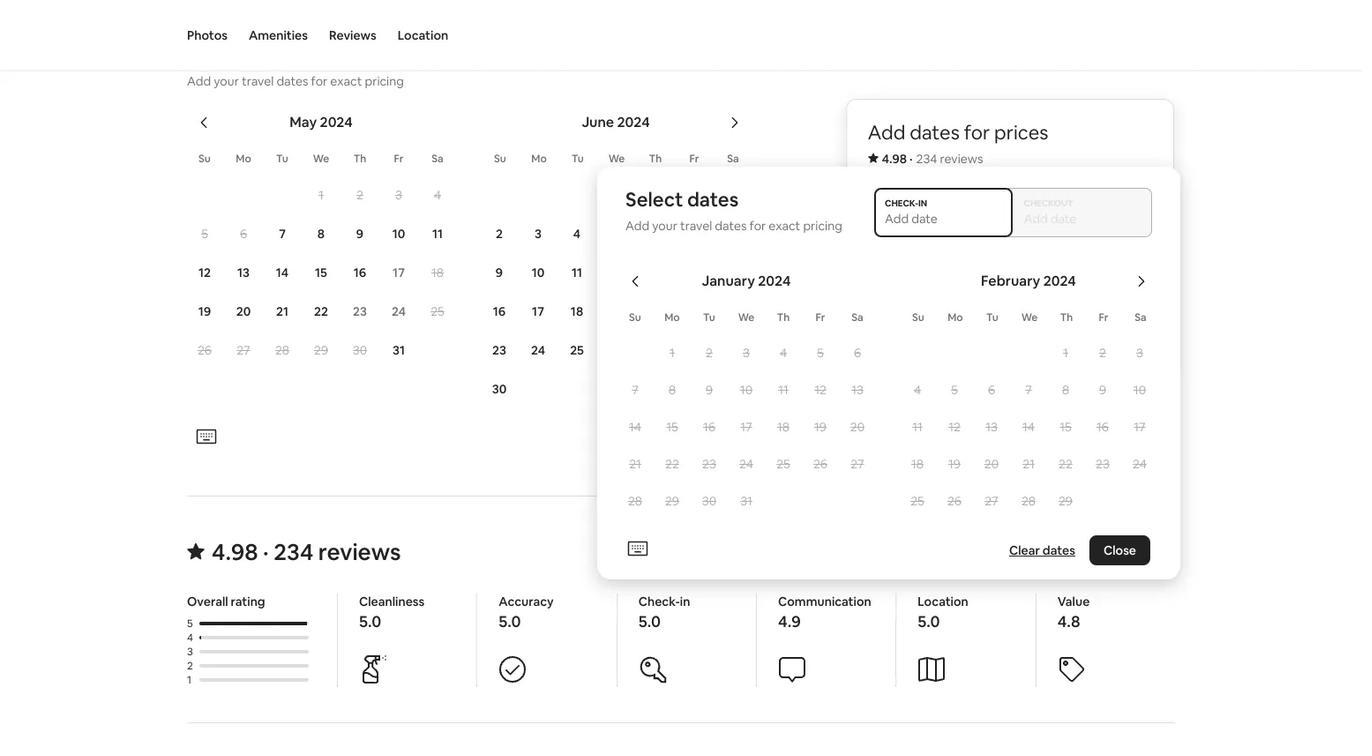 Task type: describe. For each thing, give the bounding box(es) containing it.
2 vertical spatial 27
[[985, 493, 999, 509]]

2 vertical spatial 20 button
[[973, 447, 1011, 482]]

3 for february 2024
[[1137, 345, 1144, 361]]

0 vertical spatial 26 button
[[185, 332, 224, 369]]

0 horizontal spatial 4.98
[[212, 537, 258, 568]]

1 vertical spatial 19 button
[[802, 410, 839, 445]]

this
[[1017, 387, 1038, 402]]

5 for the middle 5 'button'
[[817, 345, 824, 361]]

21 for right 21 button
[[1023, 456, 1035, 472]]

check-
[[249, 42, 311, 67]]

2 horizontal spatial date
[[1048, 211, 1074, 227]]

2 button for february 2024
[[1085, 335, 1122, 371]]

add dates for prices
[[868, 120, 1049, 145]]

0 horizontal spatial reviews
[[318, 537, 401, 568]]

prices
[[995, 120, 1049, 145]]

check availability
[[952, 312, 1068, 331]]

select for select check-in date
[[187, 42, 245, 67]]

1 horizontal spatial date
[[905, 211, 932, 227]]

1 vertical spatial 234
[[274, 537, 314, 568]]

0 vertical spatial clear dates
[[678, 431, 744, 447]]

3 for may 2024
[[395, 187, 402, 203]]

1 horizontal spatial 29 button
[[654, 484, 691, 519]]

12 for middle 12 button
[[815, 382, 827, 398]]

1 horizontal spatial 5 button
[[802, 335, 839, 371]]

in inside check-in 5.0
[[680, 594, 691, 610]]

29 for left 29 button
[[314, 342, 328, 358]]

0 horizontal spatial 20 button
[[224, 293, 263, 330]]

0 vertical spatial pricing
[[365, 73, 404, 89]]

2024 for february 2024
[[1044, 272, 1077, 290]]

28 for 28 "button" to the left
[[275, 342, 290, 358]]

0 vertical spatial 27
[[237, 342, 250, 358]]

1 vertical spatial 31 button
[[728, 484, 765, 519]]

5.0 for accuracy 5.0
[[499, 612, 521, 632]]

add your travel dates for exact pricing
[[187, 73, 404, 89]]

0 vertical spatial reviews
[[940, 151, 984, 167]]

0 horizontal spatial clear dates button
[[671, 424, 751, 454]]

check availability button
[[868, 301, 1153, 343]]

0 vertical spatial 234
[[917, 151, 938, 167]]

february
[[982, 272, 1041, 290]]

0 horizontal spatial 28 button
[[263, 332, 302, 369]]

calendar application containing january 2024
[[597, 253, 1363, 558]]

0 horizontal spatial 5 button
[[185, 215, 224, 252]]

0 horizontal spatial 12 button
[[185, 254, 224, 291]]

1 horizontal spatial 28 button
[[617, 484, 654, 519]]

2 horizontal spatial 12 button
[[936, 410, 973, 445]]

5 for right 5 'button'
[[952, 382, 958, 398]]

0 vertical spatial travel
[[242, 73, 274, 89]]

5 for 5 'button' to the left
[[201, 226, 208, 242]]

may 2024
[[290, 113, 353, 132]]

tu down june
[[572, 152, 584, 166]]

cleanliness
[[359, 594, 425, 610]]

communication 4.9
[[778, 594, 872, 632]]

june 2024
[[582, 113, 650, 132]]

26 for middle 26 button
[[814, 456, 828, 472]]

cleanliness 5.0
[[359, 594, 425, 632]]

14 for 14 button to the middle
[[629, 419, 642, 435]]

your inside the select dates add your travel dates for exact pricing
[[652, 218, 678, 234]]

0 horizontal spatial 30 button
[[341, 332, 380, 369]]

1 vertical spatial 26 button
[[802, 447, 839, 482]]

0 vertical spatial 4.98 · 234 reviews
[[882, 151, 984, 167]]

28 for 28 "button" to the right
[[1022, 493, 1036, 509]]

1 vertical spatial 31
[[741, 493, 753, 509]]

0 horizontal spatial for
[[311, 73, 328, 89]]

0 horizontal spatial 21 button
[[263, 293, 302, 330]]

january
[[702, 272, 755, 290]]

accuracy 5.0
[[499, 594, 554, 632]]

close
[[1104, 543, 1137, 559]]

check
[[952, 312, 995, 331]]

travel inside the select dates add your travel dates for exact pricing
[[680, 218, 713, 234]]

0 horizontal spatial clear
[[678, 431, 709, 447]]

2 for january 2024
[[706, 345, 713, 361]]

20 for the bottommost 20 button
[[985, 456, 999, 472]]

1 button for january
[[654, 335, 691, 371]]

0 vertical spatial in
[[311, 42, 327, 67]]

check-
[[639, 594, 680, 610]]

tu down february
[[987, 311, 999, 325]]

1 vertical spatial ·
[[263, 537, 269, 568]]

0 horizontal spatial 19
[[198, 304, 211, 319]]

calendar application containing may 2024
[[166, 94, 1357, 424]]

report
[[974, 387, 1014, 402]]

january 2024
[[702, 272, 791, 290]]

location for location 5.0
[[918, 594, 969, 610]]

0 horizontal spatial 13
[[237, 265, 250, 281]]

Add date text field
[[885, 211, 1003, 227]]

14 for left 14 button
[[276, 265, 289, 281]]

0 vertical spatial your
[[214, 73, 239, 89]]

20 for left 20 button
[[236, 304, 251, 319]]

value 4.8
[[1058, 594, 1090, 632]]

0 horizontal spatial 14 button
[[263, 254, 302, 291]]

1 horizontal spatial 27
[[851, 456, 865, 472]]

2 horizontal spatial 30 button
[[691, 484, 728, 519]]

1 for february
[[1064, 345, 1069, 361]]

1 vertical spatial 13 button
[[839, 372, 876, 408]]

1 for january
[[670, 345, 675, 361]]

overall rating
[[187, 594, 265, 610]]

june
[[582, 113, 614, 132]]

2 horizontal spatial 5 button
[[936, 372, 973, 408]]

close button
[[1090, 536, 1151, 566]]

overall
[[187, 594, 228, 610]]

5.0 for location 5.0
[[918, 612, 940, 632]]

1 button for may
[[302, 177, 341, 214]]

4.9
[[778, 612, 801, 632]]

0 horizontal spatial 29 button
[[302, 332, 341, 369]]

0 horizontal spatial 19 button
[[185, 293, 224, 330]]

3 button for february 2024
[[1122, 335, 1159, 371]]

1 horizontal spatial 30 button
[[480, 371, 519, 408]]

1 vertical spatial clear dates button
[[1003, 536, 1083, 566]]

1 button for february
[[1048, 335, 1085, 371]]

rating
[[231, 594, 265, 610]]

1 horizontal spatial clear
[[1010, 543, 1040, 559]]

1 horizontal spatial 20 button
[[839, 410, 876, 445]]

1 vertical spatial 27 button
[[839, 447, 876, 482]]

0 horizontal spatial exact
[[330, 73, 362, 89]]

1 vertical spatial clear dates
[[1010, 543, 1076, 559]]

0 horizontal spatial 31 button
[[380, 332, 418, 369]]

we down 'may 2024'
[[313, 152, 329, 166]]

2024 for june 2024
[[617, 113, 650, 132]]

1 horizontal spatial 14 button
[[617, 410, 654, 445]]

2 horizontal spatial 19 button
[[936, 447, 973, 482]]

1 horizontal spatial 19
[[815, 419, 827, 435]]

12 for leftmost 12 button
[[199, 265, 211, 281]]

3 for january 2024
[[743, 345, 750, 361]]

29 for 29 button to the right
[[1059, 493, 1073, 509]]

2 horizontal spatial 28 button
[[1011, 484, 1048, 519]]

communication
[[778, 594, 872, 610]]

2 vertical spatial 26 button
[[936, 484, 973, 519]]

location for location
[[398, 27, 449, 43]]

0 vertical spatial 4.98
[[882, 151, 907, 167]]

2 horizontal spatial 21 button
[[1011, 447, 1048, 482]]

select dates add your travel dates for exact pricing
[[626, 187, 843, 234]]

26 for 26 button to the bottom
[[948, 493, 962, 509]]

1 vertical spatial 13
[[852, 382, 864, 398]]

29 for middle 29 button
[[665, 493, 680, 509]]

2 horizontal spatial 13
[[986, 419, 998, 435]]

accuracy
[[499, 594, 554, 610]]

2 horizontal spatial 13 button
[[973, 410, 1011, 445]]

14 for rightmost 14 button
[[1023, 419, 1035, 435]]

1 vertical spatial 4.98 · 234 reviews
[[212, 537, 401, 568]]

0 vertical spatial 13 button
[[224, 254, 263, 291]]

0 vertical spatial 31
[[393, 342, 405, 358]]

1 vertical spatial 12 button
[[802, 372, 839, 408]]

exact inside the select dates add your travel dates for exact pricing
[[769, 218, 801, 234]]

2 horizontal spatial 14 button
[[1011, 410, 1048, 445]]



Task type: vqa. For each thing, say whether or not it's contained in the screenshot.


Task type: locate. For each thing, give the bounding box(es) containing it.
we down the february 2024
[[1022, 311, 1038, 325]]

1 horizontal spatial exact
[[769, 218, 801, 234]]

0 horizontal spatial 31
[[393, 342, 405, 358]]

5.0 inside check-in 5.0
[[639, 612, 661, 632]]

for left prices
[[964, 120, 990, 145]]

20 button
[[224, 293, 263, 330], [839, 410, 876, 445], [973, 447, 1011, 482]]

21 button
[[263, 293, 302, 330], [617, 447, 654, 482], [1011, 447, 1048, 482]]

for up january 2024
[[750, 218, 766, 234]]

1 horizontal spatial 26
[[814, 456, 828, 472]]

clear dates
[[678, 431, 744, 447], [1010, 543, 1076, 559]]

mo
[[236, 152, 251, 166], [532, 152, 547, 166], [665, 311, 680, 325], [948, 311, 964, 325]]

add inside the select dates add your travel dates for exact pricing
[[626, 218, 650, 234]]

exact
[[330, 73, 362, 89], [769, 218, 801, 234]]

30
[[353, 342, 367, 358], [492, 381, 507, 397], [702, 493, 717, 509]]

11 button
[[418, 215, 457, 252], [558, 254, 597, 291], [765, 372, 802, 408], [899, 410, 936, 445]]

17 button
[[380, 254, 418, 291], [519, 293, 558, 330], [728, 410, 765, 445], [1122, 410, 1159, 445]]

1 vertical spatial in
[[680, 594, 691, 610]]

1 horizontal spatial 30
[[492, 381, 507, 397]]

· down add dates for prices
[[910, 151, 913, 167]]

fr
[[394, 152, 404, 166], [690, 152, 699, 166], [816, 311, 826, 325], [1099, 311, 1109, 325]]

3 5.0 from the left
[[639, 612, 661, 632]]

check-in 5.0
[[639, 594, 691, 632]]

su
[[199, 152, 211, 166], [494, 152, 507, 166], [629, 311, 642, 325], [913, 311, 925, 325]]

0 horizontal spatial 30
[[353, 342, 367, 358]]

12
[[199, 265, 211, 281], [815, 382, 827, 398], [949, 419, 961, 435]]

1 add date from the left
[[879, 211, 932, 227]]

1 vertical spatial exact
[[769, 218, 801, 234]]

9 button
[[341, 215, 380, 252], [480, 254, 519, 291], [691, 372, 728, 408], [1085, 372, 1122, 408]]

select left check-
[[187, 42, 245, 67]]

0 horizontal spatial your
[[214, 73, 239, 89]]

5.0 for cleanliness 5.0
[[359, 612, 381, 632]]

2 horizontal spatial 26 button
[[936, 484, 973, 519]]

0 horizontal spatial date
[[331, 42, 373, 67]]

18 button
[[418, 254, 457, 291], [558, 293, 597, 330], [765, 410, 802, 445], [899, 447, 936, 482]]

1 vertical spatial location
[[918, 594, 969, 610]]

8 button
[[302, 215, 341, 252], [713, 215, 752, 252], [654, 372, 691, 408], [1048, 372, 1085, 408]]

2 horizontal spatial 26
[[948, 493, 962, 509]]

5 button
[[185, 215, 224, 252], [802, 335, 839, 371], [936, 372, 973, 408]]

photos button
[[187, 0, 228, 71]]

10 button
[[380, 215, 418, 252], [519, 254, 558, 291], [728, 372, 765, 408], [1122, 372, 1159, 408]]

3 button for january 2024
[[728, 335, 765, 371]]

1 vertical spatial 12
[[815, 382, 827, 398]]

1 horizontal spatial 27 button
[[839, 447, 876, 482]]

2 vertical spatial for
[[750, 218, 766, 234]]

1 horizontal spatial 20
[[851, 419, 865, 435]]

select inside the select dates add your travel dates for exact pricing
[[626, 187, 683, 212]]

1 horizontal spatial add date
[[1021, 211, 1074, 227]]

28 button
[[263, 332, 302, 369], [617, 484, 654, 519], [1011, 484, 1048, 519]]

report this listing button
[[945, 387, 1076, 402]]

1 horizontal spatial your
[[652, 218, 678, 234]]

2 vertical spatial 13
[[986, 419, 998, 435]]

4.98 · 234 reviews up rating at the left bottom of page
[[212, 537, 401, 568]]

2 for may 2024
[[357, 187, 364, 203]]

select down june 2024
[[626, 187, 683, 212]]

listing
[[1041, 387, 1076, 402]]

select check-in date
[[187, 42, 373, 67]]

2 horizontal spatial 29 button
[[1048, 484, 1085, 519]]

1 vertical spatial 26
[[814, 456, 828, 472]]

4.98 up overall rating on the left of page
[[212, 537, 258, 568]]

1 horizontal spatial 234
[[917, 151, 938, 167]]

february 2024
[[982, 272, 1077, 290]]

5
[[201, 226, 208, 242], [817, 345, 824, 361], [952, 382, 958, 398], [187, 617, 193, 631]]

19 button
[[185, 293, 224, 330], [802, 410, 839, 445], [936, 447, 973, 482]]

3 button for may 2024
[[380, 177, 418, 214]]

4 5.0 from the left
[[918, 612, 940, 632]]

8
[[318, 226, 325, 242], [729, 226, 736, 242], [669, 382, 676, 398], [1063, 382, 1070, 398]]

4.98 · 234 reviews
[[882, 151, 984, 167], [212, 537, 401, 568]]

2024 for january 2024
[[758, 272, 791, 290]]

4.98 · 234 reviews down add dates for prices
[[882, 151, 984, 167]]

1 horizontal spatial 26 button
[[802, 447, 839, 482]]

sa
[[432, 152, 444, 166], [727, 152, 739, 166], [852, 311, 864, 325], [1135, 311, 1147, 325]]

2 horizontal spatial 20 button
[[973, 447, 1011, 482]]

2 button for january 2024
[[691, 335, 728, 371]]

· up rating at the left bottom of page
[[263, 537, 269, 568]]

5.0 inside location 5.0
[[918, 612, 940, 632]]

3 button
[[380, 177, 418, 214], [519, 215, 558, 252], [728, 335, 765, 371], [1122, 335, 1159, 371]]

2 vertical spatial 19
[[949, 456, 961, 472]]

amenities
[[249, 27, 308, 43]]

0 vertical spatial 5 button
[[185, 215, 224, 252]]

1 horizontal spatial pricing
[[803, 218, 843, 234]]

reviews down add dates for prices
[[940, 151, 984, 167]]

1 vertical spatial reviews
[[318, 537, 401, 568]]

1 horizontal spatial ·
[[910, 151, 913, 167]]

26 button
[[185, 332, 224, 369], [802, 447, 839, 482], [936, 484, 973, 519]]

availability
[[998, 312, 1068, 331]]

tu down the add your travel dates for exact pricing
[[276, 152, 289, 166]]

4 button
[[418, 177, 457, 214], [558, 215, 597, 252], [765, 335, 802, 371], [899, 372, 936, 408]]

travel up january
[[680, 218, 713, 234]]

1 button
[[302, 177, 341, 214], [713, 177, 752, 214], [654, 335, 691, 371], [1048, 335, 1085, 371]]

2 vertical spatial 27 button
[[973, 484, 1011, 519]]

0 vertical spatial for
[[311, 73, 328, 89]]

reviews
[[940, 151, 984, 167], [318, 537, 401, 568]]

1 vertical spatial 27
[[851, 456, 865, 472]]

2 vertical spatial 30 button
[[691, 484, 728, 519]]

5.0 inside cleanliness 5.0
[[359, 612, 381, 632]]

2 vertical spatial 20
[[985, 456, 999, 472]]

31 button
[[380, 332, 418, 369], [728, 484, 765, 519]]

0 horizontal spatial 20
[[236, 304, 251, 319]]

5.0 inside accuracy 5.0
[[499, 612, 521, 632]]

14
[[276, 265, 289, 281], [629, 419, 642, 435], [1023, 419, 1035, 435]]

calendar application
[[166, 94, 1357, 424], [597, 253, 1363, 558]]

1 horizontal spatial for
[[750, 218, 766, 234]]

0 vertical spatial 30
[[353, 342, 367, 358]]

1 vertical spatial for
[[964, 120, 990, 145]]

reviews button
[[329, 0, 377, 71]]

2 for february 2024
[[1100, 345, 1107, 361]]

select for select dates add your travel dates for exact pricing
[[626, 187, 683, 212]]

20 for the middle 20 button
[[851, 419, 865, 435]]

4.98 down add dates for prices
[[882, 151, 907, 167]]

your
[[214, 73, 239, 89], [652, 218, 678, 234]]

2 vertical spatial 26
[[948, 493, 962, 509]]

1 vertical spatial 5 button
[[802, 335, 839, 371]]

location button
[[398, 0, 449, 71]]

26
[[198, 342, 212, 358], [814, 456, 828, 472], [948, 493, 962, 509]]

4.8
[[1058, 612, 1081, 632]]

2024 right january
[[758, 272, 791, 290]]

30 for left 30 button
[[353, 342, 367, 358]]

14 button
[[263, 254, 302, 291], [617, 410, 654, 445], [1011, 410, 1048, 445]]

0 vertical spatial 12
[[199, 265, 211, 281]]

2 horizontal spatial 29
[[1059, 493, 1073, 509]]

1 horizontal spatial select
[[626, 187, 683, 212]]

29 button
[[302, 332, 341, 369], [654, 484, 691, 519], [1048, 484, 1085, 519]]

21 for the middle 21 button
[[629, 456, 641, 472]]

we down january 2024
[[738, 311, 755, 325]]

we down june 2024
[[609, 152, 625, 166]]

0 vertical spatial 20 button
[[224, 293, 263, 330]]

1 5.0 from the left
[[359, 612, 381, 632]]

9
[[356, 226, 364, 242], [496, 265, 503, 281], [706, 382, 713, 398], [1100, 382, 1107, 398]]

2 button
[[341, 177, 380, 214], [480, 215, 519, 252], [691, 335, 728, 371], [1085, 335, 1122, 371]]

4.98
[[882, 151, 907, 167], [212, 537, 258, 568]]

0 horizontal spatial 14
[[276, 265, 289, 281]]

234
[[917, 151, 938, 167], [274, 537, 314, 568]]

date
[[331, 42, 373, 67], [905, 211, 932, 227], [1048, 211, 1074, 227]]

0 vertical spatial 12 button
[[185, 254, 224, 291]]

pricing inside the select dates add your travel dates for exact pricing
[[803, 218, 843, 234]]

value
[[1058, 594, 1090, 610]]

2 vertical spatial 12
[[949, 419, 961, 435]]

15 button
[[302, 254, 341, 291], [713, 254, 752, 291], [654, 410, 691, 445], [1048, 410, 1085, 445]]

12 for the rightmost 12 button
[[949, 419, 961, 435]]

Add date text field
[[1024, 211, 1142, 227]]

0 horizontal spatial 13 button
[[224, 254, 263, 291]]

for inside the select dates add your travel dates for exact pricing
[[750, 218, 766, 234]]

18
[[432, 265, 444, 281], [571, 304, 584, 319], [778, 419, 790, 435], [912, 456, 924, 472]]

0 vertical spatial ·
[[910, 151, 913, 167]]

1 horizontal spatial reviews
[[940, 151, 984, 167]]

30 for 30 button to the right
[[702, 493, 717, 509]]

·
[[910, 151, 913, 167], [263, 537, 269, 568]]

0 vertical spatial 31 button
[[380, 332, 418, 369]]

select
[[187, 42, 245, 67], [626, 187, 683, 212]]

0 horizontal spatial 234
[[274, 537, 314, 568]]

2 horizontal spatial for
[[964, 120, 990, 145]]

location
[[398, 27, 449, 43], [918, 594, 969, 610]]

0 horizontal spatial 27 button
[[224, 332, 263, 369]]

1 horizontal spatial 21 button
[[617, 447, 654, 482]]

13
[[237, 265, 250, 281], [852, 382, 864, 398], [986, 419, 998, 435]]

1 horizontal spatial 31
[[741, 493, 753, 509]]

for
[[311, 73, 328, 89], [964, 120, 990, 145], [750, 218, 766, 234]]

2 vertical spatial 5 button
[[936, 372, 973, 408]]

1 horizontal spatial 12 button
[[802, 372, 839, 408]]

15
[[315, 265, 327, 281], [726, 265, 739, 281], [667, 419, 678, 435], [1060, 419, 1072, 435]]

1 for may
[[319, 187, 324, 203]]

0 vertical spatial 27 button
[[224, 332, 263, 369]]

exact down reviews button
[[330, 73, 362, 89]]

4
[[434, 187, 441, 203], [574, 226, 581, 242], [780, 345, 787, 361], [914, 382, 921, 398], [187, 631, 193, 645]]

reviews up cleanliness
[[318, 537, 401, 568]]

2 5.0 from the left
[[499, 612, 521, 632]]

travel down check-
[[242, 73, 274, 89]]

7
[[279, 226, 286, 242], [690, 226, 697, 242], [632, 382, 639, 398], [1026, 382, 1032, 398]]

25 button
[[418, 293, 457, 330], [558, 332, 597, 369], [765, 447, 802, 482], [899, 484, 936, 519]]

for up 'may 2024'
[[311, 73, 328, 89]]

26 for 26 button to the top
[[198, 342, 212, 358]]

0 horizontal spatial 29
[[314, 342, 328, 358]]

2024 right may
[[320, 113, 353, 132]]

3
[[395, 187, 402, 203], [535, 226, 542, 242], [743, 345, 750, 361], [1137, 345, 1144, 361], [187, 645, 193, 659]]

23 button
[[341, 293, 380, 330], [480, 332, 519, 369], [691, 447, 728, 482], [1085, 447, 1122, 482]]

2 horizontal spatial 27
[[985, 493, 999, 509]]

2024 up availability
[[1044, 272, 1077, 290]]

21 for the leftmost 21 button
[[276, 304, 289, 319]]

photos
[[187, 27, 228, 43]]

2 add date from the left
[[1021, 211, 1074, 227]]

tu down january
[[703, 311, 716, 325]]

2024 for may 2024
[[320, 113, 353, 132]]

may
[[290, 113, 317, 132]]

report this listing
[[974, 387, 1076, 402]]

1 vertical spatial 4.98
[[212, 537, 258, 568]]

1 vertical spatial your
[[652, 218, 678, 234]]

location 5.0
[[918, 594, 969, 632]]

0 vertical spatial 13
[[237, 265, 250, 281]]

0 vertical spatial 19 button
[[185, 293, 224, 330]]

31
[[393, 342, 405, 358], [741, 493, 753, 509]]

1
[[319, 187, 324, 203], [730, 187, 735, 203], [670, 345, 675, 361], [1064, 345, 1069, 361], [187, 673, 192, 688]]

0 horizontal spatial travel
[[242, 73, 274, 89]]

amenities button
[[249, 0, 308, 71]]

clear dates button
[[671, 424, 751, 454], [1003, 536, 1083, 566]]

reviews
[[329, 27, 377, 43]]

17
[[393, 265, 405, 281], [532, 304, 544, 319], [741, 419, 753, 435], [1134, 419, 1146, 435]]

pricing
[[365, 73, 404, 89], [803, 218, 843, 234]]

28 for the middle 28 "button"
[[628, 493, 643, 509]]

11
[[432, 226, 443, 242], [572, 265, 583, 281], [779, 382, 789, 398], [913, 419, 923, 435]]

16
[[354, 265, 366, 281], [493, 304, 506, 319], [703, 419, 716, 435], [1097, 419, 1109, 435]]

2 horizontal spatial 14
[[1023, 419, 1035, 435]]

0 horizontal spatial select
[[187, 42, 245, 67]]

1 horizontal spatial 31 button
[[728, 484, 765, 519]]

2 button for may 2024
[[341, 177, 380, 214]]

30 button
[[341, 332, 380, 369], [480, 371, 519, 408], [691, 484, 728, 519]]

0 horizontal spatial 26 button
[[185, 332, 224, 369]]

29
[[314, 342, 328, 358], [665, 493, 680, 509], [1059, 493, 1073, 509]]

19
[[198, 304, 211, 319], [815, 419, 827, 435], [949, 456, 961, 472]]

1 vertical spatial 30 button
[[480, 371, 519, 408]]

30 for 30 button to the middle
[[492, 381, 507, 397]]

2
[[357, 187, 364, 203], [496, 226, 503, 242], [706, 345, 713, 361], [1100, 345, 1107, 361], [187, 659, 193, 673]]

2024 right june
[[617, 113, 650, 132]]

exact up january 2024
[[769, 218, 801, 234]]



